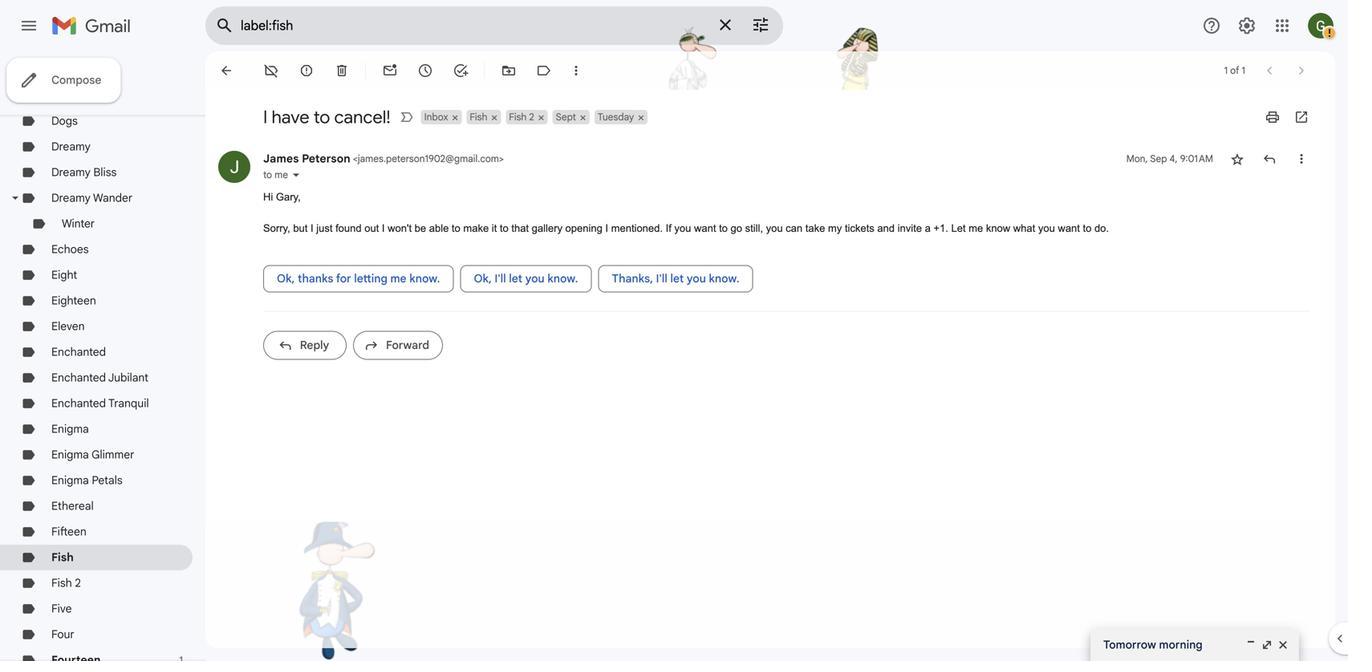 Task type: vqa. For each thing, say whether or not it's contained in the screenshot.
rightmost Fish 2
yes



Task type: describe. For each thing, give the bounding box(es) containing it.
dreamy for dreamy wander
[[51, 191, 91, 205]]

gallery
[[532, 222, 563, 234]]

echoes link
[[51, 242, 89, 256]]

hi
[[263, 191, 273, 203]]

<
[[353, 153, 358, 165]]

for
[[336, 272, 351, 286]]

hi gary,
[[263, 191, 301, 203]]

dogs link
[[51, 114, 78, 128]]

i right but
[[311, 222, 314, 234]]

mon, sep 4, 9:01 am
[[1127, 153, 1214, 165]]

i'll for thanks,
[[656, 272, 668, 286]]

peterson
[[302, 152, 351, 166]]

ok, i'll let you know. button
[[460, 265, 592, 293]]

five
[[51, 602, 72, 616]]

thanks, i'll let you know. button
[[598, 265, 753, 293]]

dreamy wander
[[51, 191, 133, 205]]

fish inside button
[[509, 111, 527, 123]]

2 1 from the left
[[1242, 65, 1246, 77]]

still,
[[745, 222, 763, 234]]

cancel!
[[334, 106, 391, 128]]

enigma for enigma petals
[[51, 474, 89, 488]]

2 want from the left
[[1058, 222, 1080, 234]]

let
[[952, 222, 966, 234]]

>
[[499, 153, 504, 165]]

search mail image
[[210, 11, 239, 40]]

do.
[[1095, 222, 1109, 234]]

i right opening
[[606, 222, 608, 234]]

four link
[[51, 628, 74, 642]]

of
[[1231, 65, 1240, 77]]

ok, i'll let you know.
[[474, 272, 578, 286]]

my
[[828, 222, 842, 234]]

add to tasks image
[[453, 63, 469, 79]]

gary,
[[276, 191, 301, 203]]

fifteen
[[51, 525, 87, 539]]

eight
[[51, 268, 77, 282]]

i right out
[[382, 222, 385, 234]]

jubilant
[[108, 371, 149, 385]]

fish up five
[[51, 576, 72, 590]]

letting
[[354, 272, 388, 286]]

five link
[[51, 602, 72, 616]]

ok, thanks for letting me know.
[[277, 272, 440, 286]]

enigma glimmer link
[[51, 448, 134, 462]]

mentioned.
[[611, 222, 663, 234]]

pop out image
[[1261, 639, 1274, 652]]

dreamy link
[[51, 140, 91, 154]]

to left do.
[[1083, 222, 1092, 234]]

tuesday button
[[595, 110, 636, 124]]

1 vertical spatial me
[[969, 222, 983, 234]]

eighteen link
[[51, 294, 96, 308]]

winter
[[62, 217, 95, 231]]

sorry, but i just found out i won't be able to make it to that gallery opening i mentioned. if you want to go still, you can take my tickets and invite a +1. let me know what you want to do.
[[263, 222, 1109, 234]]

i have to cancel!
[[263, 106, 391, 128]]

fish up "fish 2" link at the bottom left of the page
[[51, 551, 74, 565]]

dreamy for dreamy bliss
[[51, 165, 91, 179]]

enchanted tranquil link
[[51, 397, 149, 411]]

tranquil
[[108, 397, 149, 411]]

ok, thanks for letting me know. button
[[263, 265, 454, 293]]

can
[[786, 222, 803, 234]]

dreamy bliss
[[51, 165, 117, 179]]

to right have
[[314, 106, 330, 128]]

that
[[512, 222, 529, 234]]

reply
[[300, 338, 329, 352]]

james.peterson1902@gmail.com
[[358, 153, 499, 165]]

fish link
[[51, 551, 74, 565]]

enigma link
[[51, 422, 89, 436]]

fifteen link
[[51, 525, 87, 539]]

you inside "button"
[[525, 272, 545, 286]]

opening
[[566, 222, 603, 234]]

to right it
[[500, 222, 509, 234]]

be
[[415, 222, 426, 234]]

let for thanks,
[[671, 272, 684, 286]]

gmail image
[[51, 10, 139, 42]]

morning
[[1159, 638, 1203, 652]]

it
[[492, 222, 497, 234]]

enchanted jubilant
[[51, 371, 149, 385]]

eight link
[[51, 268, 77, 282]]

and
[[878, 222, 895, 234]]

but
[[293, 222, 308, 234]]

1 know. from the left
[[410, 272, 440, 286]]

out
[[365, 222, 379, 234]]

fish 2 button
[[506, 110, 536, 124]]

enchanted tranquil
[[51, 397, 149, 411]]

dreamy bliss link
[[51, 165, 117, 179]]

able
[[429, 222, 449, 234]]

fish 2 for fish 2 button
[[509, 111, 534, 123]]

advanced search options image
[[745, 9, 777, 41]]

know
[[986, 222, 1011, 234]]

bliss
[[93, 165, 117, 179]]

enchanted jubilant link
[[51, 371, 149, 385]]

dreamy for dreamy link
[[51, 140, 91, 154]]

snooze image
[[417, 63, 433, 79]]

me inside ok, thanks for letting me know. button
[[390, 272, 407, 286]]

glimmer
[[92, 448, 134, 462]]

enigma petals
[[51, 474, 123, 488]]

sorry,
[[263, 222, 290, 234]]

mon, sep 4, 9:01 am cell
[[1127, 151, 1214, 167]]

thanks, i'll let you know.
[[612, 272, 740, 286]]

remove label "fish" image
[[263, 63, 279, 79]]

you right if
[[675, 222, 691, 234]]



Task type: locate. For each thing, give the bounding box(es) containing it.
dreamy down dogs link
[[51, 140, 91, 154]]

fish right fish button
[[509, 111, 527, 123]]

dreamy down dreamy link
[[51, 165, 91, 179]]

you down sorry, but i just found out i won't be able to make it to that gallery opening i mentioned. if you want to go still, you can take my tickets and invite a +1. let me know what you want to do.
[[687, 272, 706, 286]]

to me
[[263, 169, 288, 181]]

enchanted down eleven link
[[51, 345, 106, 359]]

1 horizontal spatial ok,
[[474, 272, 492, 286]]

1 vertical spatial enchanted
[[51, 371, 106, 385]]

2 down fifteen
[[75, 576, 81, 590]]

enchanted down enchanted link
[[51, 371, 106, 385]]

2 left sept button
[[529, 111, 534, 123]]

1 horizontal spatial 2
[[529, 111, 534, 123]]

dogs
[[51, 114, 78, 128]]

1 horizontal spatial i'll
[[656, 272, 668, 286]]

1 enigma from the top
[[51, 422, 89, 436]]

ok, for ok, i'll let you know.
[[474, 272, 492, 286]]

2 dreamy from the top
[[51, 165, 91, 179]]

ethereal link
[[51, 499, 94, 513]]

1 let from the left
[[509, 272, 523, 286]]

ok, for ok, thanks for letting me know.
[[277, 272, 295, 286]]

enchanted for enchanted link
[[51, 345, 106, 359]]

0 horizontal spatial i'll
[[495, 272, 506, 286]]

0 horizontal spatial let
[[509, 272, 523, 286]]

inbox
[[424, 111, 448, 123]]

2 know. from the left
[[548, 272, 578, 286]]

me left show details image
[[275, 169, 288, 181]]

let down that
[[509, 272, 523, 286]]

enigma
[[51, 422, 89, 436], [51, 448, 89, 462], [51, 474, 89, 488]]

1 want from the left
[[694, 222, 716, 234]]

you right what
[[1039, 222, 1055, 234]]

petals
[[92, 474, 123, 488]]

0 vertical spatial fish 2
[[509, 111, 534, 123]]

know. for ok,
[[548, 272, 578, 286]]

0 horizontal spatial 1
[[1225, 65, 1228, 77]]

james peterson < james.peterson1902@gmail.com >
[[263, 152, 504, 166]]

compose
[[51, 73, 102, 87]]

1 vertical spatial dreamy
[[51, 165, 91, 179]]

mon,
[[1127, 153, 1148, 165]]

to left go at the top of the page
[[719, 222, 728, 234]]

inbox button
[[421, 110, 450, 124]]

wander
[[93, 191, 133, 205]]

forward link
[[353, 331, 443, 360]]

1 vertical spatial 2
[[75, 576, 81, 590]]

fish 2
[[509, 111, 534, 123], [51, 576, 81, 590]]

let
[[509, 272, 523, 286], [671, 272, 684, 286]]

know. down go at the top of the page
[[709, 272, 740, 286]]

3 enchanted from the top
[[51, 397, 106, 411]]

1 right the of
[[1242, 65, 1246, 77]]

support image
[[1202, 16, 1222, 35]]

more image
[[568, 63, 584, 79]]

1 1 from the left
[[1225, 65, 1228, 77]]

2 vertical spatial dreamy
[[51, 191, 91, 205]]

i left have
[[263, 106, 268, 128]]

let inside "button"
[[509, 272, 523, 286]]

back to "fish" image
[[218, 63, 234, 79]]

ok, inside "button"
[[474, 272, 492, 286]]

2 vertical spatial enigma
[[51, 474, 89, 488]]

i'll down it
[[495, 272, 506, 286]]

minimize image
[[1245, 639, 1258, 652]]

tickets
[[845, 222, 875, 234]]

i'll
[[495, 272, 506, 286], [656, 272, 668, 286]]

0 vertical spatial enigma
[[51, 422, 89, 436]]

navigation containing compose
[[0, 51, 205, 661]]

1 left the of
[[1225, 65, 1228, 77]]

0 horizontal spatial ok,
[[277, 272, 295, 286]]

1 ok, from the left
[[277, 272, 295, 286]]

0 vertical spatial enchanted
[[51, 345, 106, 359]]

let for ok,
[[509, 272, 523, 286]]

ok, inside button
[[277, 272, 295, 286]]

2 inside button
[[529, 111, 534, 123]]

enigma up 'ethereal'
[[51, 474, 89, 488]]

move to image
[[501, 63, 517, 79]]

sep
[[1150, 153, 1167, 165]]

to right able
[[452, 222, 461, 234]]

2 vertical spatial enchanted
[[51, 397, 106, 411]]

enchanted up enigma link
[[51, 397, 106, 411]]

not starred image
[[1230, 151, 1246, 167]]

me
[[275, 169, 288, 181], [969, 222, 983, 234], [390, 272, 407, 286]]

0 vertical spatial dreamy
[[51, 140, 91, 154]]

tomorrow morning
[[1104, 638, 1203, 652]]

2 vertical spatial me
[[390, 272, 407, 286]]

clear search image
[[710, 9, 742, 41]]

1 vertical spatial fish 2
[[51, 576, 81, 590]]

dreamy
[[51, 140, 91, 154], [51, 165, 91, 179], [51, 191, 91, 205]]

ok, left thanks
[[277, 272, 295, 286]]

2 horizontal spatial me
[[969, 222, 983, 234]]

fish 2 down fish link
[[51, 576, 81, 590]]

0 horizontal spatial want
[[694, 222, 716, 234]]

dreamy wander link
[[51, 191, 133, 205]]

have
[[272, 106, 310, 128]]

just
[[316, 222, 333, 234]]

navigation
[[0, 51, 205, 661]]

main menu image
[[19, 16, 39, 35]]

2 ok, from the left
[[474, 272, 492, 286]]

1 i'll from the left
[[495, 272, 506, 286]]

fish button
[[467, 110, 489, 124]]

4,
[[1170, 153, 1178, 165]]

to
[[314, 106, 330, 128], [263, 169, 272, 181], [452, 222, 461, 234], [500, 222, 509, 234], [719, 222, 728, 234], [1083, 222, 1092, 234]]

make
[[463, 222, 489, 234]]

report spam image
[[299, 63, 315, 79]]

tuesday
[[598, 111, 634, 123]]

0 horizontal spatial know.
[[410, 272, 440, 286]]

know. for thanks,
[[709, 272, 740, 286]]

me right letting
[[390, 272, 407, 286]]

reply link
[[263, 331, 347, 360]]

eighteen
[[51, 294, 96, 308]]

enigma petals link
[[51, 474, 123, 488]]

want left go at the top of the page
[[694, 222, 716, 234]]

want left do.
[[1058, 222, 1080, 234]]

2 enchanted from the top
[[51, 371, 106, 385]]

found
[[336, 222, 362, 234]]

you left can
[[766, 222, 783, 234]]

know. down be
[[410, 272, 440, 286]]

dreamy up winter link at left top
[[51, 191, 91, 205]]

show details image
[[291, 170, 301, 180]]

eleven link
[[51, 319, 85, 333]]

let right thanks,
[[671, 272, 684, 286]]

2 for "fish 2" link at the bottom left of the page
[[75, 576, 81, 590]]

i'll right thanks,
[[656, 272, 668, 286]]

enigma for enigma link
[[51, 422, 89, 436]]

0 horizontal spatial 2
[[75, 576, 81, 590]]

1 horizontal spatial want
[[1058, 222, 1080, 234]]

fish 2 inside button
[[509, 111, 534, 123]]

fish inside button
[[470, 111, 488, 123]]

me right let
[[969, 222, 983, 234]]

enchanted for enchanted tranquil
[[51, 397, 106, 411]]

0 horizontal spatial fish 2
[[51, 576, 81, 590]]

tomorrow
[[1104, 638, 1156, 652]]

james peterson cell
[[263, 152, 504, 166]]

enigma up enigma glimmer
[[51, 422, 89, 436]]

you inside button
[[687, 272, 706, 286]]

2 let from the left
[[671, 272, 684, 286]]

2 enigma from the top
[[51, 448, 89, 462]]

want
[[694, 222, 716, 234], [1058, 222, 1080, 234]]

enchanted link
[[51, 345, 106, 359]]

know. down "gallery" at the left top of the page
[[548, 272, 578, 286]]

fish 2 inside navigation
[[51, 576, 81, 590]]

let inside button
[[671, 272, 684, 286]]

0 vertical spatial 2
[[529, 111, 534, 123]]

forward
[[386, 338, 429, 352]]

you down "gallery" at the left top of the page
[[525, 272, 545, 286]]

9:01 am
[[1180, 153, 1214, 165]]

compose button
[[6, 58, 121, 103]]

fish 2 left sept button
[[509, 111, 534, 123]]

0 vertical spatial me
[[275, 169, 288, 181]]

None search field
[[205, 6, 783, 45]]

1 horizontal spatial me
[[390, 272, 407, 286]]

i'll inside "button"
[[495, 272, 506, 286]]

james
[[263, 152, 299, 166]]

1 of 1
[[1225, 65, 1246, 77]]

enigma down enigma link
[[51, 448, 89, 462]]

won't
[[388, 222, 412, 234]]

know.
[[410, 272, 440, 286], [548, 272, 578, 286], [709, 272, 740, 286]]

Not starred checkbox
[[1230, 151, 1246, 167]]

echoes
[[51, 242, 89, 256]]

sept button
[[553, 110, 578, 124]]

know. inside "button"
[[548, 272, 578, 286]]

0 horizontal spatial me
[[275, 169, 288, 181]]

enigma for enigma glimmer
[[51, 448, 89, 462]]

1 horizontal spatial fish 2
[[509, 111, 534, 123]]

i
[[263, 106, 268, 128], [311, 222, 314, 234], [382, 222, 385, 234], [606, 222, 608, 234]]

1 vertical spatial enigma
[[51, 448, 89, 462]]

fish 2 for "fish 2" link at the bottom left of the page
[[51, 576, 81, 590]]

to down james
[[263, 169, 272, 181]]

enchanted
[[51, 345, 106, 359], [51, 371, 106, 385], [51, 397, 106, 411]]

fish
[[470, 111, 488, 123], [509, 111, 527, 123], [51, 551, 74, 565], [51, 576, 72, 590]]

1 enchanted from the top
[[51, 345, 106, 359]]

what
[[1014, 222, 1036, 234]]

ethereal
[[51, 499, 94, 513]]

if
[[666, 222, 672, 234]]

3 know. from the left
[[709, 272, 740, 286]]

3 dreamy from the top
[[51, 191, 91, 205]]

enigma glimmer
[[51, 448, 134, 462]]

fish left fish 2 button
[[470, 111, 488, 123]]

invite
[[898, 222, 922, 234]]

thanks
[[298, 272, 333, 286]]

1 horizontal spatial let
[[671, 272, 684, 286]]

1 horizontal spatial 1
[[1242, 65, 1246, 77]]

2 horizontal spatial know.
[[709, 272, 740, 286]]

settings image
[[1238, 16, 1257, 35]]

ok, down "make"
[[474, 272, 492, 286]]

3 enigma from the top
[[51, 474, 89, 488]]

a +1.
[[925, 222, 949, 234]]

2 i'll from the left
[[656, 272, 668, 286]]

close image
[[1277, 639, 1290, 652]]

labels image
[[536, 63, 552, 79]]

i'll for ok,
[[495, 272, 506, 286]]

delete image
[[334, 63, 350, 79]]

sept
[[556, 111, 576, 123]]

enchanted for enchanted jubilant
[[51, 371, 106, 385]]

i'll inside button
[[656, 272, 668, 286]]

1 dreamy from the top
[[51, 140, 91, 154]]

1 horizontal spatial know.
[[548, 272, 578, 286]]

2 inside navigation
[[75, 576, 81, 590]]

2 for fish 2 button
[[529, 111, 534, 123]]

Search mail text field
[[241, 18, 706, 34]]



